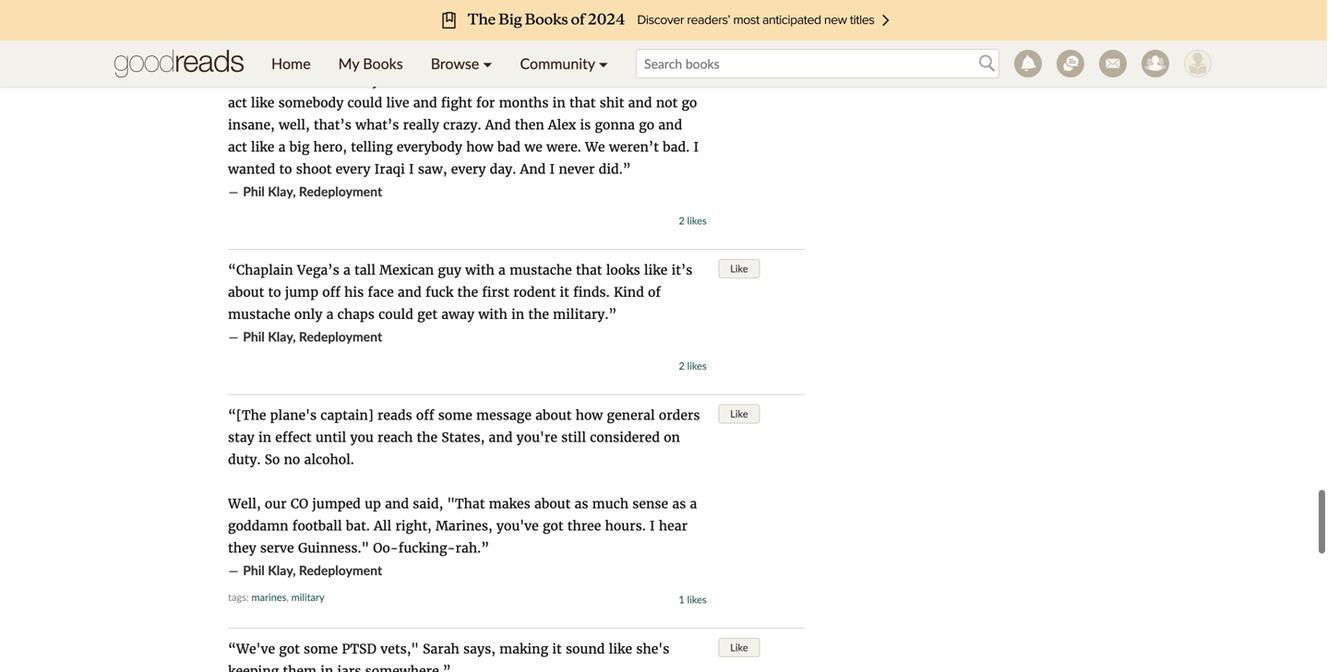 Task type: locate. For each thing, give the bounding box(es) containing it.
3 like link from the top
[[718, 639, 760, 658]]

like link for "[the plane's captain] reads off some message about how general orders stay in effect until you reach the states, and you're still considered on duty. so no alcohol.
[[718, 405, 760, 424]]

1 klay, from the top
[[268, 184, 296, 199]]

1 vertical spatial the
[[528, 306, 549, 323]]

1 horizontal spatial mustache
[[510, 262, 572, 279]]

▾ right little
[[599, 54, 608, 72]]

2 likes for "you can't describe it to someone who wasn't there, you can hardly remember how it was yourself because it makes so little sense. and to act like somebody could live and fight for months in that shit and not go insane, well, that's what's really crazy. and then alex is gonna go and act like a big hero, telling everybody how bad we were. we weren't bad. i wanted to shoot every iraqi i saw, every day. and i never did."
[[679, 215, 707, 227]]

every left day.
[[451, 161, 486, 178]]

mustache down "chaplain
[[228, 306, 290, 323]]

i inside well, our co jumped up and said, "that makes about as much sense as a goddamn football bat. all right, marines, you've got three hours. i hear they serve guinness." oo-fucking-rah." ― phil klay, redeployment
[[650, 518, 655, 535]]

2 redeployment link from the top
[[299, 329, 382, 345]]

2 vertical spatial how
[[576, 407, 603, 424]]

how down crazy.
[[466, 139, 494, 156]]

0 horizontal spatial as
[[575, 496, 588, 513]]

2 phil from the top
[[243, 329, 265, 345]]

like link right orders
[[718, 405, 760, 424]]

and inside ""chaplain vega's a tall mexican guy with a mustache that looks like it's about to jump off his face and fuck the first rodent it finds. kind of mustache only a chaps could get away with in the military." ― phil klay, redeployment"
[[398, 284, 422, 301]]

1 vertical spatial about
[[535, 407, 572, 424]]

― down "chaplain
[[228, 329, 239, 346]]

1 horizontal spatial got
[[543, 518, 564, 535]]

2 likes from the top
[[687, 215, 707, 227]]

you
[[571, 50, 594, 67], [350, 430, 374, 446]]

0 horizontal spatial every
[[336, 161, 370, 178]]

and inside "[the plane's captain] reads off some message about how general orders stay in effect until you reach the states, and you're still considered on duty. so no alcohol.
[[489, 430, 513, 446]]

2 like from the top
[[730, 408, 748, 420]]

in left the jars
[[320, 664, 333, 673]]

off right reads on the left of page
[[416, 407, 434, 424]]

off inside "[the plane's captain] reads off some message about how general orders stay in effect until you reach the states, and you're still considered on duty. so no alcohol.
[[416, 407, 434, 424]]

2 likes link for "you can't describe it to someone who wasn't there, you can hardly remember how it was yourself because it makes so little sense. and to act like somebody could live and fight for months in that shit and not go insane, well, that's what's really crazy. and then alex is gonna go and act like a big hero, telling everybody how bad we were. we weren't bad. i wanted to shoot every iraqi i saw, every day. and i never did."
[[679, 215, 707, 227]]

like for "[the plane's captain] reads off some message about how general orders stay in effect until you reach the states, and you're still considered on duty. so no alcohol.
[[730, 408, 748, 420]]

the up away
[[457, 284, 478, 301]]

goddamn
[[228, 518, 288, 535]]

how
[[299, 72, 326, 89], [466, 139, 494, 156], [576, 407, 603, 424]]

phil down wanted
[[243, 184, 265, 199]]

0 vertical spatial 2 likes link
[[679, 3, 707, 15]]

1 vertical spatial that
[[576, 262, 602, 279]]

2 vertical spatial and
[[520, 161, 546, 178]]

mustache up rodent
[[510, 262, 572, 279]]

0 horizontal spatial got
[[279, 641, 300, 658]]

could down face
[[379, 306, 413, 323]]

you up little
[[571, 50, 594, 67]]

i left never
[[550, 161, 555, 178]]

1 ― from the top
[[228, 184, 239, 200]]

0 vertical spatial and
[[638, 72, 664, 89]]

3 2 likes link from the top
[[679, 360, 707, 372]]

fight
[[441, 95, 472, 111]]

and down the mexican
[[398, 284, 422, 301]]

1 2 from the top
[[679, 3, 685, 15]]

▾ right who
[[483, 54, 492, 72]]

2 vertical spatial redeployment link
[[299, 563, 382, 579]]

shit
[[600, 95, 624, 111]]

well, our co jumped up and said, "that makes about as much sense as a goddamn football bat. all right, marines, you've got three hours. i hear they serve guinness." oo-fucking-rah." ― phil klay, redeployment
[[228, 496, 697, 580]]

3 2 from the top
[[679, 360, 685, 372]]

1 vertical spatial and
[[485, 117, 511, 133]]

0 vertical spatial phil
[[243, 184, 265, 199]]

off inside ""chaplain vega's a tall mexican guy with a mustache that looks like it's about to jump off his face and fuck the first rodent it finds. kind of mustache only a chaps could get away with in the military." ― phil klay, redeployment"
[[322, 284, 340, 301]]

guy
[[438, 262, 461, 279]]

0 horizontal spatial mustache
[[228, 306, 290, 323]]

you're
[[517, 430, 557, 446]]

0 vertical spatial some
[[438, 407, 472, 424]]

2 vertical spatial the
[[417, 430, 438, 446]]

3 redeployment from the top
[[299, 563, 382, 579]]

3 redeployment link from the top
[[299, 563, 382, 579]]

0 horizontal spatial off
[[322, 284, 340, 301]]

3 2 likes from the top
[[679, 360, 707, 372]]

redeployment down "chaps"
[[299, 329, 382, 345]]

1 vertical spatial 2 likes
[[679, 215, 707, 227]]

like right she's
[[730, 642, 748, 654]]

0 vertical spatial about
[[228, 284, 264, 301]]

books
[[363, 54, 403, 72]]

it left "was"
[[330, 72, 339, 89]]

every down telling
[[336, 161, 370, 178]]

we
[[585, 139, 605, 156]]

some up them
[[304, 641, 338, 658]]

in inside ""chaplain vega's a tall mexican guy with a mustache that looks like it's about to jump off his face and fuck the first rodent it finds. kind of mustache only a chaps could get away with in the military." ― phil klay, redeployment"
[[511, 306, 524, 323]]

with down the first in the top of the page
[[478, 306, 508, 323]]

2 likes link for "chaplain vega's a tall mexican guy with a mustache that looks like it's about to jump off his face and fuck the first rodent it finds. kind of mustache only a chaps could get away with in the military."
[[679, 360, 707, 372]]

off left his
[[322, 284, 340, 301]]

2 vertical spatial redeployment
[[299, 563, 382, 579]]

well,
[[279, 117, 310, 133]]

how up somebody
[[299, 72, 326, 89]]

1 vertical spatial off
[[416, 407, 434, 424]]

2 2 likes link from the top
[[679, 215, 707, 227]]

phil inside well, our co jumped up and said, "that makes about as much sense as a goddamn football bat. all right, marines, you've got three hours. i hear they serve guinness." oo-fucking-rah." ― phil klay, redeployment
[[243, 563, 265, 579]]

the
[[457, 284, 478, 301], [528, 306, 549, 323], [417, 430, 438, 446]]

2 2 from the top
[[679, 215, 685, 227]]

it left finds.
[[560, 284, 569, 301]]

a inside "you can't describe it to someone who wasn't there, you can hardly remember how it was yourself because it makes so little sense. and to act like somebody could live and fight for months in that shit and not go insane, well, that's what's really crazy. and then alex is gonna go and act like a big hero, telling everybody how bad we were. we weren't bad. i wanted to shoot every iraqi i saw, every day. and i never did." ― phil klay, redeployment
[[278, 139, 286, 156]]

could inside "you can't describe it to someone who wasn't there, you can hardly remember how it was yourself because it makes so little sense. and to act like somebody could live and fight for months in that shit and not go insane, well, that's what's really crazy. and then alex is gonna go and act like a big hero, telling everybody how bad we were. we weren't bad. i wanted to shoot every iraqi i saw, every day. and i never did." ― phil klay, redeployment
[[347, 95, 382, 111]]

a left tall
[[343, 262, 351, 279]]

― inside ""chaplain vega's a tall mexican guy with a mustache that looks like it's about to jump off his face and fuck the first rodent it finds. kind of mustache only a chaps could get away with in the military." ― phil klay, redeployment"
[[228, 329, 239, 346]]

klay, down 'serve'
[[268, 563, 296, 579]]

Search books text field
[[636, 49, 1000, 78]]

as up three
[[575, 496, 588, 513]]

redeployment inside well, our co jumped up and said, "that makes about as much sense as a goddamn football bat. all right, marines, you've got three hours. i hear they serve guinness." oo-fucking-rah." ― phil klay, redeployment
[[299, 563, 382, 579]]

1 vertical spatial redeployment link
[[299, 329, 382, 345]]

▾ inside dropdown button
[[599, 54, 608, 72]]

home
[[271, 54, 311, 72]]

0 horizontal spatial the
[[417, 430, 438, 446]]

message
[[476, 407, 532, 424]]

gonna
[[595, 117, 635, 133]]

could inside ""chaplain vega's a tall mexican guy with a mustache that looks like it's about to jump off his face and fuck the first rodent it finds. kind of mustache only a chaps could get away with in the military." ― phil klay, redeployment"
[[379, 306, 413, 323]]

0 horizontal spatial some
[[304, 641, 338, 658]]

― inside well, our co jumped up and said, "that makes about as much sense as a goddamn football bat. all right, marines, you've got three hours. i hear they serve guinness." oo-fucking-rah." ― phil klay, redeployment
[[228, 563, 239, 580]]

1 vertical spatial like link
[[718, 405, 760, 424]]

1 horizontal spatial as
[[672, 496, 686, 513]]

could down "was"
[[347, 95, 382, 111]]

like link right it's at top right
[[718, 259, 760, 279]]

and up really
[[413, 95, 437, 111]]

2 ▾ from the left
[[599, 54, 608, 72]]

to down "big"
[[279, 161, 292, 178]]

like down remember in the top left of the page
[[251, 95, 274, 111]]

redeployment link
[[299, 184, 382, 199], [299, 329, 382, 345], [299, 563, 382, 579]]

you down 'captain]'
[[350, 430, 374, 446]]

1 redeployment from the top
[[299, 184, 382, 199]]

3 likes from the top
[[687, 360, 707, 372]]

4 likes from the top
[[687, 594, 707, 606]]

get
[[417, 306, 437, 323]]

― down wanted
[[228, 184, 239, 200]]

that up is
[[569, 95, 596, 111]]

0 vertical spatial klay,
[[268, 184, 296, 199]]

and down we at top left
[[520, 161, 546, 178]]

redeployment link down guinness." on the bottom
[[299, 563, 382, 579]]

and down message
[[489, 430, 513, 446]]

0 vertical spatial act
[[228, 95, 247, 111]]

and down not
[[658, 117, 682, 133]]

was
[[343, 72, 368, 89]]

0 vertical spatial off
[[322, 284, 340, 301]]

0 vertical spatial ―
[[228, 184, 239, 200]]

the down rodent
[[528, 306, 549, 323]]

a
[[278, 139, 286, 156], [343, 262, 351, 279], [498, 262, 506, 279], [326, 306, 334, 323], [690, 496, 697, 513]]

0 vertical spatial 2 likes
[[679, 3, 707, 15]]

▾ inside popup button
[[483, 54, 492, 72]]

like right orders
[[730, 408, 748, 420]]

with
[[465, 262, 495, 279], [478, 306, 508, 323]]

to up not
[[667, 72, 680, 89]]

1 vertical spatial redeployment
[[299, 329, 382, 345]]

3 ― from the top
[[228, 563, 239, 580]]

1 like from the top
[[730, 263, 748, 275]]

i left saw,
[[409, 161, 414, 178]]

1 vertical spatial you
[[350, 430, 374, 446]]

1 ▾ from the left
[[483, 54, 492, 72]]

2 vertical spatial phil
[[243, 563, 265, 579]]

to right my
[[372, 50, 385, 67]]

0 horizontal spatial and
[[485, 117, 511, 133]]

1 vertical spatial act
[[228, 139, 247, 156]]

likes for "2 likes" link for "chaplain vega's a tall mexican guy with a mustache that looks like it's about to jump off his face and fuck the first rodent it finds. kind of mustache only a chaps could get away with in the military."
[[687, 360, 707, 372]]

1 horizontal spatial how
[[466, 139, 494, 156]]

iraqi
[[374, 161, 405, 178]]

1 act from the top
[[228, 95, 247, 111]]

a left "big"
[[278, 139, 286, 156]]

our
[[265, 496, 287, 513]]

redeployment down guinness." on the bottom
[[299, 563, 382, 579]]

day.
[[490, 161, 516, 178]]

1
[[679, 594, 685, 606]]

2 vertical spatial like
[[730, 642, 748, 654]]

that up finds.
[[576, 262, 602, 279]]

2 vertical spatial ―
[[228, 563, 239, 580]]

says,
[[463, 641, 496, 658]]

how up still
[[576, 407, 603, 424]]

menu
[[258, 41, 622, 87]]

so
[[265, 452, 280, 468]]

the right reach
[[417, 430, 438, 446]]

1 horizontal spatial the
[[457, 284, 478, 301]]

1 phil from the top
[[243, 184, 265, 199]]

1 every from the left
[[336, 161, 370, 178]]

and inside well, our co jumped up and said, "that makes about as much sense as a goddamn football bat. all right, marines, you've got three hours. i hear they serve guinness." oo-fucking-rah." ― phil klay, redeployment
[[385, 496, 409, 513]]

my group discussions image
[[1057, 50, 1084, 78]]

klay, inside well, our co jumped up and said, "that makes about as much sense as a goddamn football bat. all right, marines, you've got three hours. i hear they serve guinness." oo-fucking-rah." ― phil klay, redeployment
[[268, 563, 296, 579]]

0 horizontal spatial go
[[639, 117, 654, 133]]

likes for 1 likes link
[[687, 594, 707, 606]]

in up so
[[258, 430, 271, 446]]

redeployment link for that's
[[299, 184, 382, 199]]

likes for "you can't describe it to someone who wasn't there, you can hardly remember how it was yourself because it makes so little sense. and to act like somebody could live and fight for months in that shit and not go insane, well, that's what's really crazy. and then alex is gonna go and act like a big hero, telling everybody how bad we were. we weren't bad. i wanted to shoot every iraqi i saw, every day. and i never did." "2 likes" link
[[687, 215, 707, 227]]

0 vertical spatial could
[[347, 95, 382, 111]]

makes inside "you can't describe it to someone who wasn't there, you can hardly remember how it was yourself because it makes so little sense. and to act like somebody could live and fight for months in that shit and not go insane, well, that's what's really crazy. and then alex is gonna go and act like a big hero, telling everybody how bad we were. we weren't bad. i wanted to shoot every iraqi i saw, every day. and i never did." ― phil klay, redeployment
[[496, 72, 538, 89]]

1 redeployment link from the top
[[299, 184, 382, 199]]

2 vertical spatial klay,
[[268, 563, 296, 579]]

said,
[[413, 496, 443, 513]]

in
[[553, 95, 566, 111], [511, 306, 524, 323], [258, 430, 271, 446], [320, 664, 333, 673]]

some
[[438, 407, 472, 424], [304, 641, 338, 658]]

like
[[251, 95, 274, 111], [251, 139, 274, 156], [644, 262, 668, 279], [609, 641, 632, 658]]

1 vertical spatial klay,
[[268, 329, 296, 345]]

hero,
[[313, 139, 347, 156]]

makes up you've at left
[[489, 496, 531, 513]]

1 vertical spatial phil
[[243, 329, 265, 345]]

2 vertical spatial like link
[[718, 639, 760, 658]]

3 phil from the top
[[243, 563, 265, 579]]

inbox image
[[1099, 50, 1127, 78]]

military link
[[291, 592, 325, 604]]

0 vertical spatial redeployment link
[[299, 184, 382, 199]]

klay, down wanted
[[268, 184, 296, 199]]

0 vertical spatial 2
[[679, 3, 685, 15]]

guinness."
[[298, 540, 369, 557]]

and up bad
[[485, 117, 511, 133]]

about up three
[[534, 496, 571, 513]]

act up insane, at the left top of page
[[228, 95, 247, 111]]

phil
[[243, 184, 265, 199], [243, 329, 265, 345], [243, 563, 265, 579]]

could
[[347, 95, 382, 111], [379, 306, 413, 323]]

1 horizontal spatial some
[[438, 407, 472, 424]]

menu containing home
[[258, 41, 622, 87]]

mexican
[[379, 262, 434, 279]]

got up them
[[279, 641, 300, 658]]

2 2 likes from the top
[[679, 215, 707, 227]]

1 vertical spatial how
[[466, 139, 494, 156]]

1 vertical spatial got
[[279, 641, 300, 658]]

2 vertical spatial 2 likes
[[679, 360, 707, 372]]

considered
[[590, 430, 660, 446]]

my books link
[[325, 41, 417, 87]]

phil inside ""chaplain vega's a tall mexican guy with a mustache that looks like it's about to jump off his face and fuck the first rodent it finds. kind of mustache only a chaps could get away with in the military." ― phil klay, redeployment"
[[243, 329, 265, 345]]

in down rodent
[[511, 306, 524, 323]]

about down "chaplain
[[228, 284, 264, 301]]

browse ▾ button
[[417, 41, 506, 87]]

hear
[[659, 518, 688, 535]]

like inside ""chaplain vega's a tall mexican guy with a mustache that looks like it's about to jump off his face and fuck the first rodent it finds. kind of mustache only a chaps could get away with in the military." ― phil klay, redeployment"
[[644, 262, 668, 279]]

klay, down only
[[268, 329, 296, 345]]

0 horizontal spatial ▾
[[483, 54, 492, 72]]

until
[[315, 430, 346, 446]]

1 vertical spatial like
[[730, 408, 748, 420]]

2 vertical spatial 2
[[679, 360, 685, 372]]

1 vertical spatial mustache
[[228, 306, 290, 323]]

2 vertical spatial about
[[534, 496, 571, 513]]

much
[[592, 496, 629, 513]]

2 horizontal spatial how
[[576, 407, 603, 424]]

looks
[[606, 262, 640, 279]]

2 horizontal spatial the
[[528, 306, 549, 323]]

redeployment link down shoot
[[299, 184, 382, 199]]

some inside "we've got some ptsd vets," sarah says, making it sound like she's keeping them in jars somewhere."
[[304, 641, 338, 658]]

and down hardly
[[638, 72, 664, 89]]

a inside well, our co jumped up and said, "that makes about as much sense as a goddamn football bat. all right, marines, you've got three hours. i hear they serve guinness." oo-fucking-rah." ― phil klay, redeployment
[[690, 496, 697, 513]]

go right not
[[682, 95, 697, 111]]

2 horizontal spatial and
[[638, 72, 664, 89]]

only
[[294, 306, 322, 323]]

0 vertical spatial go
[[682, 95, 697, 111]]

redeployment down shoot
[[299, 184, 382, 199]]

a right sense at the bottom of page
[[690, 496, 697, 513]]

like left she's
[[609, 641, 632, 658]]

wasn't
[[481, 50, 525, 67]]

1 like link from the top
[[718, 259, 760, 279]]

0 horizontal spatial you
[[350, 430, 374, 446]]

reach
[[377, 430, 413, 446]]

about
[[228, 284, 264, 301], [535, 407, 572, 424], [534, 496, 571, 513]]

"you
[[228, 50, 261, 67]]

off
[[322, 284, 340, 301], [416, 407, 434, 424]]

0 vertical spatial how
[[299, 72, 326, 89]]

i left hear
[[650, 518, 655, 535]]

my books
[[338, 54, 403, 72]]

3 klay, from the top
[[268, 563, 296, 579]]

1 vertical spatial 2 likes link
[[679, 215, 707, 227]]

stay
[[228, 430, 255, 446]]

likes for 3rd "2 likes" link from the bottom of the page
[[687, 3, 707, 15]]

"chaplain
[[228, 262, 293, 279]]

like link right she's
[[718, 639, 760, 658]]

0 vertical spatial got
[[543, 518, 564, 535]]

redeployment link down "chaps"
[[299, 329, 382, 345]]

that
[[569, 95, 596, 111], [576, 262, 602, 279]]

1 2 likes link from the top
[[679, 3, 707, 15]]

1 horizontal spatial ▾
[[599, 54, 608, 72]]

you inside "[the plane's captain] reads off some message about how general orders stay in effect until you reach the states, and you're still considered on duty. so no alcohol.
[[350, 430, 374, 446]]

0 vertical spatial that
[[569, 95, 596, 111]]

2
[[679, 3, 685, 15], [679, 215, 685, 227], [679, 360, 685, 372]]

phil down they
[[243, 563, 265, 579]]

go up weren't
[[639, 117, 654, 133]]

0 vertical spatial you
[[571, 50, 594, 67]]

like right it's at top right
[[730, 263, 748, 275]]

makes up months
[[496, 72, 538, 89]]

1 vertical spatial makes
[[489, 496, 531, 513]]

chaps
[[337, 306, 375, 323]]

phil inside "you can't describe it to someone who wasn't there, you can hardly remember how it was yourself because it makes so little sense. and to act like somebody could live and fight for months in that shit and not go insane, well, that's what's really crazy. and then alex is gonna go and act like a big hero, telling everybody how bad we were. we weren't bad. i wanted to shoot every iraqi i saw, every day. and i never did." ― phil klay, redeployment
[[243, 184, 265, 199]]

were.
[[546, 139, 581, 156]]

2 vertical spatial 2 likes link
[[679, 360, 707, 372]]

makes inside well, our co jumped up and said, "that makes about as much sense as a goddamn football bat. all right, marines, you've got three hours. i hear they serve guinness." oo-fucking-rah." ― phil klay, redeployment
[[489, 496, 531, 513]]

act down insane, at the left top of page
[[228, 139, 247, 156]]

to down "chaplain
[[268, 284, 281, 301]]

got left three
[[543, 518, 564, 535]]

―
[[228, 184, 239, 200], [228, 329, 239, 346], [228, 563, 239, 580]]

2 likes link
[[679, 3, 707, 15], [679, 215, 707, 227], [679, 360, 707, 372]]

some up states,
[[438, 407, 472, 424]]

with up the first in the top of the page
[[465, 262, 495, 279]]

phil down "chaplain
[[243, 329, 265, 345]]

1 vertical spatial could
[[379, 306, 413, 323]]

reads
[[377, 407, 412, 424]]

― down they
[[228, 563, 239, 580]]

1 horizontal spatial off
[[416, 407, 434, 424]]

friend requests image
[[1142, 50, 1169, 78]]

so
[[542, 72, 556, 89]]

0 vertical spatial redeployment
[[299, 184, 382, 199]]

that's
[[314, 117, 352, 133]]

1 likes from the top
[[687, 3, 707, 15]]

1 vertical spatial 2
[[679, 215, 685, 227]]

in inside "[the plane's captain] reads off some message about how general orders stay in effect until you reach the states, and you're still considered on duty. so no alcohol.
[[258, 430, 271, 446]]

0 vertical spatial like link
[[718, 259, 760, 279]]

saw,
[[418, 161, 447, 178]]

sense.
[[594, 72, 634, 89]]

fuck
[[426, 284, 453, 301]]

jars
[[337, 664, 361, 673]]

2 like link from the top
[[718, 405, 760, 424]]

browse ▾
[[431, 54, 492, 72]]

it left sound
[[552, 641, 562, 658]]

as up hear
[[672, 496, 686, 513]]

0 vertical spatial like
[[730, 263, 748, 275]]

1 vertical spatial ―
[[228, 329, 239, 346]]

1 horizontal spatial you
[[571, 50, 594, 67]]

1 vertical spatial some
[[304, 641, 338, 658]]

,
[[286, 592, 289, 604]]

and right up
[[385, 496, 409, 513]]

about up you're
[[535, 407, 572, 424]]

0 vertical spatial makes
[[496, 72, 538, 89]]

1 vertical spatial go
[[639, 117, 654, 133]]

2 klay, from the top
[[268, 329, 296, 345]]

klay,
[[268, 184, 296, 199], [268, 329, 296, 345], [268, 563, 296, 579]]

plane's
[[270, 407, 317, 424]]

2 redeployment from the top
[[299, 329, 382, 345]]

making
[[499, 641, 548, 658]]

like up "of" in the left top of the page
[[644, 262, 668, 279]]

in up alex
[[553, 95, 566, 111]]

2 ― from the top
[[228, 329, 239, 346]]

right,
[[395, 518, 432, 535]]

1 horizontal spatial every
[[451, 161, 486, 178]]



Task type: describe. For each thing, give the bounding box(es) containing it.
it's
[[672, 262, 693, 279]]

2 act from the top
[[228, 139, 247, 156]]

big
[[289, 139, 310, 156]]

really
[[403, 117, 439, 133]]

not
[[656, 95, 678, 111]]

"chaplain vega's a tall mexican guy with a mustache that looks like it's about to jump off his face and fuck the first rodent it finds. kind of mustache only a chaps could get away with in the military." ― phil klay, redeployment
[[228, 262, 693, 346]]

notifications image
[[1014, 50, 1042, 78]]

it inside ""chaplain vega's a tall mexican guy with a mustache that looks like it's about to jump off his face and fuck the first rodent it finds. kind of mustache only a chaps could get away with in the military." ― phil klay, redeployment"
[[560, 284, 569, 301]]

there,
[[529, 50, 567, 67]]

it up "was"
[[358, 50, 368, 67]]

tall
[[354, 262, 376, 279]]

some inside "[the plane's captain] reads off some message about how general orders stay in effect until you reach the states, and you're still considered on duty. so no alcohol.
[[438, 407, 472, 424]]

redeployment inside ""chaplain vega's a tall mexican guy with a mustache that looks like it's about to jump off his face and fuck the first rodent it finds. kind of mustache only a chaps could get away with in the military." ― phil klay, redeployment"
[[299, 329, 382, 345]]

military
[[291, 592, 325, 604]]

1 vertical spatial with
[[478, 306, 508, 323]]

0 horizontal spatial how
[[299, 72, 326, 89]]

well,
[[228, 496, 261, 513]]

the inside "[the plane's captain] reads off some message about how general orders stay in effect until you reach the states, and you're still considered on duty. so no alcohol.
[[417, 430, 438, 446]]

like inside "we've got some ptsd vets," sarah says, making it sound like she's keeping them in jars somewhere."
[[609, 641, 632, 658]]

redeployment link for redeployment
[[299, 329, 382, 345]]

who
[[450, 50, 477, 67]]

somebody
[[278, 95, 344, 111]]

telling
[[351, 139, 393, 156]]

klay, inside ""chaplain vega's a tall mexican guy with a mustache that looks like it's about to jump off his face and fuck the first rodent it finds. kind of mustache only a chaps could get away with in the military." ― phil klay, redeployment"
[[268, 329, 296, 345]]

rodent
[[513, 284, 556, 301]]

somewhere."
[[365, 664, 451, 673]]

of
[[648, 284, 661, 301]]

can't
[[264, 50, 297, 67]]

that inside "you can't describe it to someone who wasn't there, you can hardly remember how it was yourself because it makes so little sense. and to act like somebody could live and fight for months in that shit and not go insane, well, that's what's really crazy. and then alex is gonna go and act like a big hero, telling everybody how bad we were. we weren't bad. i wanted to shoot every iraqi i saw, every day. and i never did." ― phil klay, redeployment
[[569, 95, 596, 111]]

like up wanted
[[251, 139, 274, 156]]

3 like from the top
[[730, 642, 748, 654]]

1 horizontal spatial go
[[682, 95, 697, 111]]

wanted
[[228, 161, 275, 178]]

community
[[520, 54, 595, 72]]

"that
[[447, 496, 485, 513]]

"[the plane's captain] reads off some message about how general orders stay in effect until you reach the states, and you're still considered on duty. so no alcohol.
[[228, 407, 700, 468]]

tags:
[[228, 592, 249, 604]]

finds.
[[573, 284, 610, 301]]

2 for "chaplain vega's a tall mexican guy with a mustache that looks like it's about to jump off his face and fuck the first rodent it finds. kind of mustache only a chaps could get away with in the military."
[[679, 360, 685, 372]]

marines,
[[436, 518, 493, 535]]

2 every from the left
[[451, 161, 486, 178]]

1 2 likes from the top
[[679, 3, 707, 15]]

vets,"
[[381, 641, 419, 658]]

that inside ""chaplain vega's a tall mexican guy with a mustache that looks like it's about to jump off his face and fuck the first rodent it finds. kind of mustache only a chaps could get away with in the military." ― phil klay, redeployment"
[[576, 262, 602, 279]]

it up for
[[483, 72, 492, 89]]

co
[[291, 496, 308, 513]]

face
[[368, 284, 394, 301]]

it inside "we've got some ptsd vets," sarah says, making it sound like she's keeping them in jars somewhere."
[[552, 641, 562, 658]]

2 for "you can't describe it to someone who wasn't there, you can hardly remember how it was yourself because it makes so little sense. and to act like somebody could live and fight for months in that shit and not go insane, well, that's what's really crazy. and then alex is gonna go and act like a big hero, telling everybody how bad we were. we weren't bad. i wanted to shoot every iraqi i saw, every day. and i never did."
[[679, 215, 685, 227]]

in inside "we've got some ptsd vets," sarah says, making it sound like she's keeping them in jars somewhere."
[[320, 664, 333, 673]]

no
[[284, 452, 300, 468]]

bad
[[498, 139, 521, 156]]

we
[[524, 139, 543, 156]]

0 vertical spatial with
[[465, 262, 495, 279]]

alcohol.
[[304, 452, 354, 468]]

▾ for browse ▾
[[483, 54, 492, 72]]

in inside "you can't describe it to someone who wasn't there, you can hardly remember how it was yourself because it makes so little sense. and to act like somebody could live and fight for months in that shit and not go insane, well, that's what's really crazy. and then alex is gonna go and act like a big hero, telling everybody how bad we were. we weren't bad. i wanted to shoot every iraqi i saw, every day. and i never did." ― phil klay, redeployment
[[553, 95, 566, 111]]

she's
[[636, 641, 669, 658]]

"you can't describe it to someone who wasn't there, you can hardly remember how it was yourself because it makes so little sense. and to act like somebody could live and fight for months in that shit and not go insane, well, that's what's really crazy. and then alex is gonna go and act like a big hero, telling everybody how bad we were. we weren't bad. i wanted to shoot every iraqi i saw, every day. and i never did." ― phil klay, redeployment
[[228, 50, 699, 200]]

got inside "we've got some ptsd vets," sarah says, making it sound like she's keeping them in jars somewhere."
[[279, 641, 300, 658]]

▾ for community ▾
[[599, 54, 608, 72]]

away
[[441, 306, 474, 323]]

then
[[515, 117, 544, 133]]

1 likes
[[679, 594, 707, 606]]

jumped
[[312, 496, 361, 513]]

oo-
[[373, 540, 398, 557]]

2 likes for "chaplain vega's a tall mexican guy with a mustache that looks like it's about to jump off his face and fuck the first rodent it finds. kind of mustache only a chaps could get away with in the military."
[[679, 360, 707, 372]]

like for "chaplain vega's a tall mexican guy with a mustache that looks like it's about to jump off his face and fuck the first rodent it finds. kind of mustache only a chaps could get away with in the military."
[[730, 263, 748, 275]]

about inside well, our co jumped up and said, "that makes about as much sense as a goddamn football bat. all right, marines, you've got three hours. i hear they serve guinness." oo-fucking-rah." ― phil klay, redeployment
[[534, 496, 571, 513]]

and left not
[[628, 95, 652, 111]]

rah."
[[456, 540, 489, 557]]

― inside "you can't describe it to someone who wasn't there, you can hardly remember how it was yourself because it makes so little sense. and to act like somebody could live and fight for months in that shit and not go insane, well, that's what's really crazy. and then alex is gonna go and act like a big hero, telling everybody how bad we were. we weren't bad. i wanted to shoot every iraqi i saw, every day. and i never did." ― phil klay, redeployment
[[228, 184, 239, 200]]

0 vertical spatial the
[[457, 284, 478, 301]]

Search for books to add to your shelves search field
[[636, 49, 1000, 78]]

sam green image
[[1184, 50, 1212, 78]]

keeping
[[228, 664, 279, 673]]

community ▾
[[520, 54, 608, 72]]

kind
[[614, 284, 644, 301]]

duty.
[[228, 452, 261, 468]]

sound
[[566, 641, 605, 658]]

for
[[476, 95, 495, 111]]

like link for "chaplain vega's a tall mexican guy with a mustache that looks like it's about to jump off his face and fuck the first rodent it finds. kind of mustache only a chaps could get away with in the military."
[[718, 259, 760, 279]]

to inside ""chaplain vega's a tall mexican guy with a mustache that looks like it's about to jump off his face and fuck the first rodent it finds. kind of mustache only a chaps could get away with in the military." ― phil klay, redeployment"
[[268, 284, 281, 301]]

can
[[598, 50, 621, 67]]

serve
[[260, 540, 294, 557]]

his
[[344, 284, 364, 301]]

fucking-
[[398, 540, 456, 557]]

sarah
[[423, 641, 459, 658]]

up
[[365, 496, 381, 513]]

how inside "[the plane's captain] reads off some message about how general orders stay in effect until you reach the states, and you're still considered on duty. so no alcohol.
[[576, 407, 603, 424]]

three
[[567, 518, 601, 535]]

live
[[386, 95, 409, 111]]

a right only
[[326, 306, 334, 323]]

got inside well, our co jumped up and said, "that makes about as much sense as a goddamn football bat. all right, marines, you've got three hours. i hear they serve guinness." oo-fucking-rah." ― phil klay, redeployment
[[543, 518, 564, 535]]

marines link
[[251, 592, 286, 604]]

redeployment inside "you can't describe it to someone who wasn't there, you can hardly remember how it was yourself because it makes so little sense. and to act like somebody could live and fight for months in that shit and not go insane, well, that's what's really crazy. and then alex is gonna go and act like a big hero, telling everybody how bad we were. we weren't bad. i wanted to shoot every iraqi i saw, every day. and i never did." ― phil klay, redeployment
[[299, 184, 382, 199]]

first
[[482, 284, 509, 301]]

jump
[[285, 284, 318, 301]]

marines
[[251, 592, 286, 604]]

states,
[[441, 430, 485, 446]]

ptsd
[[342, 641, 377, 658]]

a up the first in the top of the page
[[498, 262, 506, 279]]

1 as from the left
[[575, 496, 588, 513]]

hours.
[[605, 518, 646, 535]]

still
[[561, 430, 586, 446]]

about inside "[the plane's captain] reads off some message about how general orders stay in effect until you reach the states, and you're still considered on duty. so no alcohol.
[[535, 407, 572, 424]]

shoot
[[296, 161, 332, 178]]

1 horizontal spatial and
[[520, 161, 546, 178]]

general
[[607, 407, 655, 424]]

sense
[[632, 496, 668, 513]]

1 likes link
[[679, 594, 707, 606]]

"we've
[[228, 641, 275, 658]]

about inside ""chaplain vega's a tall mexican guy with a mustache that looks like it's about to jump off his face and fuck the first rodent it finds. kind of mustache only a chaps could get away with in the military." ― phil klay, redeployment"
[[228, 284, 264, 301]]

0 vertical spatial mustache
[[510, 262, 572, 279]]

you've
[[496, 518, 539, 535]]

captain]
[[321, 407, 374, 424]]

yourself
[[372, 72, 425, 89]]

did."
[[599, 161, 631, 178]]

klay, inside "you can't describe it to someone who wasn't there, you can hardly remember how it was yourself because it makes so little sense. and to act like somebody could live and fight for months in that shit and not go insane, well, that's what's really crazy. and then alex is gonna go and act like a big hero, telling everybody how bad we were. we weren't bad. i wanted to shoot every iraqi i saw, every day. and i never did." ― phil klay, redeployment
[[268, 184, 296, 199]]

you inside "you can't describe it to someone who wasn't there, you can hardly remember how it was yourself because it makes so little sense. and to act like somebody could live and fight for months in that shit and not go insane, well, that's what's really crazy. and then alex is gonna go and act like a big hero, telling everybody how bad we were. we weren't bad. i wanted to shoot every iraqi i saw, every day. and i never did." ― phil klay, redeployment
[[571, 50, 594, 67]]

i right bad.
[[694, 139, 699, 156]]

describe
[[301, 50, 354, 67]]

2 as from the left
[[672, 496, 686, 513]]

vega's
[[297, 262, 339, 279]]



Task type: vqa. For each thing, say whether or not it's contained in the screenshot.
the topmost 25,
no



